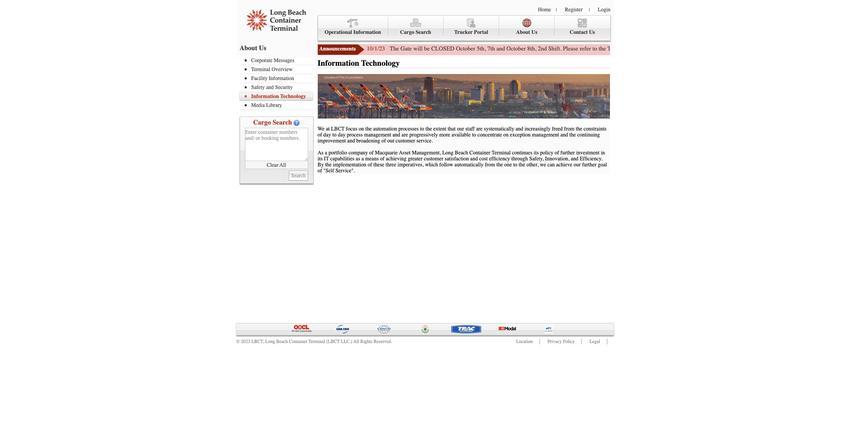 Task type: vqa. For each thing, say whether or not it's contained in the screenshot.
trucks
no



Task type: describe. For each thing, give the bounding box(es) containing it.
2 for from the left
[[731, 45, 738, 52]]

that
[[448, 126, 456, 132]]

of left these
[[368, 162, 372, 168]]

and left continuing
[[561, 132, 569, 138]]

as
[[356, 156, 360, 162]]

and left cost
[[471, 156, 478, 162]]

2 vertical spatial further
[[583, 162, 597, 168]]

week.
[[749, 45, 763, 52]]

systematically
[[484, 126, 515, 132]]

the left other,
[[519, 162, 526, 168]]

we
[[540, 162, 547, 168]]

details
[[714, 45, 730, 52]]

information down safety
[[251, 93, 279, 99]]

1 horizontal spatial a
[[362, 156, 364, 162]]

information down announcements
[[318, 58, 360, 68]]

of right the means
[[380, 156, 385, 162]]

1 for from the left
[[677, 45, 684, 52]]

about us link
[[500, 17, 555, 36]]

1 horizontal spatial our
[[457, 126, 464, 132]]

register link
[[565, 7, 583, 13]]

of left the "at"
[[318, 132, 322, 138]]

trucker
[[455, 29, 473, 35]]

1 day from the left
[[324, 132, 331, 138]]

1 vertical spatial further
[[561, 150, 575, 156]]

the left continuing
[[570, 132, 576, 138]]

to up the "service."
[[420, 126, 425, 132]]

1 vertical spatial long
[[266, 339, 275, 345]]

contact us
[[570, 29, 596, 35]]

2nd
[[538, 45, 547, 52]]

1 vertical spatial cargo
[[253, 119, 271, 126]]

portal
[[474, 29, 489, 35]]

home
[[538, 7, 551, 13]]

of right policy
[[555, 150, 560, 156]]

extent
[[434, 126, 447, 132]]

in
[[601, 150, 606, 156]]

policy
[[563, 339, 575, 345]]

legal
[[590, 339, 601, 345]]

messages
[[274, 57, 295, 63]]

continuing
[[578, 132, 601, 138]]

terminal inside as a portfolio company of macquarie asset management, long beach container terminal continues its policy of further investment in its it capabilities as a means of achieving greater customer satisfaction and cost efficiency through safety, innovation, and efficiency​. by the implementation of these three imperatives, which follow automatically from the one to the other, we can achieve our further goal of "self service".​​
[[492, 150, 511, 156]]

greater
[[408, 156, 423, 162]]

and down the focus
[[348, 138, 355, 144]]

and left increasingly
[[516, 126, 524, 132]]

1 horizontal spatial on
[[504, 132, 509, 138]]

management,
[[412, 150, 441, 156]]

privacy policy link
[[548, 339, 575, 345]]

announcements
[[320, 46, 356, 52]]

clear
[[267, 162, 279, 168]]

0 horizontal spatial our
[[388, 138, 395, 144]]

trucker portal link
[[444, 17, 500, 36]]

privacy policy
[[548, 339, 575, 345]]

container inside as a portfolio company of macquarie asset management, long beach container terminal continues its policy of further investment in its it capabilities as a means of achieving greater customer satisfaction and cost efficiency through safety, innovation, and efficiency​. by the implementation of these three imperatives, which follow automatically from the one to the other, we can achieve our further goal of "self service".​​
[[470, 150, 491, 156]]

achieving
[[386, 156, 407, 162]]

the
[[390, 45, 399, 52]]

2 october from the left
[[507, 45, 526, 52]]

from inside as a portfolio company of macquarie asset management, long beach container terminal continues its policy of further investment in its it capabilities as a means of achieving greater customer satisfaction and cost efficiency through safety, innovation, and efficiency​. by the implementation of these three imperatives, which follow automatically from the one to the other, we can achieve our further goal of "self service".​​
[[485, 162, 496, 168]]

investment
[[577, 150, 600, 156]]

please
[[564, 45, 579, 52]]

1 horizontal spatial its
[[534, 150, 539, 156]]

it
[[324, 156, 329, 162]]

service".​​
[[336, 168, 355, 174]]

information technology
[[318, 58, 400, 68]]

staff
[[466, 126, 475, 132]]

broadening
[[357, 138, 380, 144]]

progressively
[[410, 132, 438, 138]]

the right by
[[325, 162, 332, 168]]

1 gate from the left
[[401, 45, 412, 52]]

facility
[[251, 75, 268, 81]]

refer
[[580, 45, 592, 52]]

implementation
[[333, 162, 367, 168]]

the left extent
[[426, 126, 432, 132]]

company
[[349, 150, 368, 156]]

the left week.
[[740, 45, 747, 52]]

closed
[[432, 45, 455, 52]]

7th
[[488, 45, 495, 52]]

process
[[347, 132, 363, 138]]

macquarie
[[375, 150, 398, 156]]

media
[[251, 102, 265, 108]]

asset
[[399, 150, 411, 156]]

location
[[517, 339, 533, 345]]

to right the "at"
[[333, 132, 337, 138]]

we
[[318, 126, 325, 132]]

2023
[[241, 339, 250, 345]]

concentrate
[[478, 132, 502, 138]]

login
[[598, 7, 611, 13]]

2 day from the left
[[338, 132, 346, 138]]

will
[[414, 45, 423, 52]]

legal link
[[590, 339, 601, 345]]

0 horizontal spatial its
[[318, 156, 323, 162]]

facility information link
[[245, 75, 313, 81]]

policy
[[541, 150, 554, 156]]

1 october from the left
[[456, 45, 476, 52]]

about inside 'link'
[[516, 29, 531, 35]]

corporate messages link
[[245, 57, 313, 63]]

means
[[365, 156, 379, 162]]

of down automation
[[382, 138, 386, 144]]

these
[[374, 162, 385, 168]]

rights
[[361, 339, 373, 345]]

us for about us 'link'
[[532, 29, 538, 35]]

1 | from the left
[[556, 7, 557, 13]]

information technology link
[[245, 93, 313, 99]]

home link
[[538, 7, 551, 13]]

and inside corporate messages terminal overview facility information safety and security information technology media library
[[266, 84, 274, 90]]

three
[[386, 162, 397, 168]]

operational
[[325, 29, 352, 35]]

1 vertical spatial all
[[354, 339, 359, 345]]

privacy
[[548, 339, 562, 345]]

operational information
[[325, 29, 381, 35]]

2 gate from the left
[[623, 45, 635, 52]]

increasingly
[[525, 126, 551, 132]]



Task type: locate. For each thing, give the bounding box(es) containing it.
us inside contact us link
[[590, 29, 596, 35]]

0 horizontal spatial a
[[325, 150, 327, 156]]

shift.
[[549, 45, 562, 52]]

0 vertical spatial from
[[565, 126, 575, 132]]

our
[[457, 126, 464, 132], [388, 138, 395, 144], [574, 162, 581, 168]]

1 horizontal spatial cargo
[[400, 29, 415, 35]]

truck
[[608, 45, 622, 52]]

to right available
[[472, 132, 477, 138]]

gate right truck at the right top of the page
[[623, 45, 635, 52]]

about us up 8th,
[[516, 29, 538, 35]]

0 horizontal spatial for
[[677, 45, 684, 52]]

day
[[324, 132, 331, 138], [338, 132, 346, 138]]

1 horizontal spatial about
[[516, 29, 531, 35]]

1 horizontal spatial are
[[476, 126, 483, 132]]

0 horizontal spatial day
[[324, 132, 331, 138]]

be
[[424, 45, 430, 52]]

gate
[[703, 45, 713, 52]]

information down 'overview'
[[269, 75, 294, 81]]

exception
[[510, 132, 531, 138]]

1 horizontal spatial from
[[565, 126, 575, 132]]

us right 'contact'
[[590, 29, 596, 35]]

cargo up 'will' at the left
[[400, 29, 415, 35]]

safety
[[251, 84, 265, 90]]

us up 8th,
[[532, 29, 538, 35]]

our right that
[[457, 126, 464, 132]]

1 horizontal spatial menu bar
[[318, 15, 611, 41]]

october left 5th,
[[456, 45, 476, 52]]

imperatives,
[[398, 162, 424, 168]]

technology down '10/1/23' at the top left of page
[[361, 58, 400, 68]]

contact us link
[[555, 17, 611, 36]]

0 vertical spatial cargo search
[[400, 29, 432, 35]]

| right home
[[556, 7, 557, 13]]

management up policy
[[532, 132, 560, 138]]

1 horizontal spatial customer
[[424, 156, 444, 162]]

0 horizontal spatial on
[[359, 126, 364, 132]]

cargo search inside cargo search link
[[400, 29, 432, 35]]

about us
[[516, 29, 538, 35], [240, 44, 267, 52]]

1 horizontal spatial further
[[583, 162, 597, 168]]

a right as
[[362, 156, 364, 162]]

on right the focus
[[359, 126, 364, 132]]

about us inside 'link'
[[516, 29, 538, 35]]

cost
[[480, 156, 488, 162]]

0 vertical spatial customer
[[396, 138, 415, 144]]

0 horizontal spatial all
[[280, 162, 286, 168]]

october
[[456, 45, 476, 52], [507, 45, 526, 52]]

terminal left (lbct
[[309, 339, 325, 345]]

safety and security link
[[245, 84, 313, 90]]

2 horizontal spatial our
[[574, 162, 581, 168]]

further
[[685, 45, 701, 52], [561, 150, 575, 156], [583, 162, 597, 168]]

are
[[476, 126, 483, 132], [402, 132, 408, 138]]

improvement
[[318, 138, 346, 144]]

| left login link on the right top of the page
[[589, 7, 590, 13]]

1 horizontal spatial us
[[532, 29, 538, 35]]

Enter container numbers and/ or booking numbers.  text field
[[245, 128, 308, 161]]

from inside we at lbct focus on the automation processes to the extent that our staff are systematically and increasingly freed from the constraints of day to day process management and are progressively more available to concentrate on exception management and the continuing improvement and broadening of our customer service.
[[565, 126, 575, 132]]

from
[[565, 126, 575, 132], [485, 162, 496, 168]]

technology
[[361, 58, 400, 68], [280, 93, 306, 99]]

technology down security
[[280, 93, 306, 99]]

library
[[266, 102, 282, 108]]

about up 8th,
[[516, 29, 531, 35]]

as a portfolio company of macquarie asset management, long beach container terminal continues its policy of further investment in its it capabilities as a means of achieving greater customer satisfaction and cost efficiency through safety, innovation, and efficiency​. by the implementation of these three imperatives, which follow automatically from the one to the other, we can achieve our further goal of "self service".​​
[[318, 150, 608, 174]]

trucker portal
[[455, 29, 489, 35]]

about up corporate
[[240, 44, 258, 52]]

hours
[[636, 45, 651, 52]]

overview
[[272, 66, 293, 72]]

1 horizontal spatial beach
[[455, 150, 469, 156]]

by
[[318, 162, 324, 168]]

container
[[470, 150, 491, 156], [289, 339, 308, 345]]

customer inside we at lbct focus on the automation processes to the extent that our staff are systematically and increasingly freed from the constraints of day to day process management and are progressively more available to concentrate on exception management and the continuing improvement and broadening of our customer service.
[[396, 138, 415, 144]]

customer
[[396, 138, 415, 144], [424, 156, 444, 162]]

0 horizontal spatial management
[[364, 132, 392, 138]]

0 vertical spatial long
[[443, 150, 454, 156]]

1 horizontal spatial gate
[[623, 45, 635, 52]]

search inside menu bar
[[416, 29, 432, 35]]

a right as at the left of the page
[[325, 150, 327, 156]]

1 vertical spatial technology
[[280, 93, 306, 99]]

register
[[565, 7, 583, 13]]

1 vertical spatial from
[[485, 162, 496, 168]]

0 vertical spatial beach
[[455, 150, 469, 156]]

us up corporate
[[259, 44, 267, 52]]

our inside as a portfolio company of macquarie asset management, long beach container terminal continues its policy of further investment in its it capabilities as a means of achieving greater customer satisfaction and cost efficiency through safety, innovation, and efficiency​. by the implementation of these three imperatives, which follow automatically from the one to the other, we can achieve our further goal of "self service".​​
[[574, 162, 581, 168]]

1 vertical spatial beach
[[276, 339, 288, 345]]

the left truck at the right top of the page
[[599, 45, 607, 52]]

day left "lbct"
[[324, 132, 331, 138]]

further up the achieve at right
[[561, 150, 575, 156]]

operational information link
[[318, 17, 388, 36]]

to right one
[[514, 162, 518, 168]]

management up macquarie
[[364, 132, 392, 138]]

1 horizontal spatial day
[[338, 132, 346, 138]]

1 horizontal spatial for
[[731, 45, 738, 52]]

0 horizontal spatial |
[[556, 7, 557, 13]]

0 horizontal spatial customer
[[396, 138, 415, 144]]

web
[[652, 45, 662, 52]]

other,
[[527, 162, 539, 168]]

available
[[452, 132, 471, 138]]

corporate
[[251, 57, 273, 63]]

reserved.
[[374, 339, 392, 345]]

on left exception
[[504, 132, 509, 138]]

long inside as a portfolio company of macquarie asset management, long beach container terminal continues its policy of further investment in its it capabilities as a means of achieving greater customer satisfaction and cost efficiency through safety, innovation, and efficiency​. by the implementation of these three imperatives, which follow automatically from the one to the other, we can achieve our further goal of "self service".​​
[[443, 150, 454, 156]]

1 horizontal spatial |
[[589, 7, 590, 13]]

through
[[512, 156, 528, 162]]

technology inside corporate messages terminal overview facility information safety and security information technology media library
[[280, 93, 306, 99]]

can
[[548, 162, 555, 168]]

0 horizontal spatial gate
[[401, 45, 412, 52]]

as
[[318, 150, 324, 156]]

0 horizontal spatial beach
[[276, 339, 288, 345]]

and right 7th
[[497, 45, 506, 52]]

1 horizontal spatial search
[[416, 29, 432, 35]]

about
[[516, 29, 531, 35], [240, 44, 258, 52]]

1 horizontal spatial all
[[354, 339, 359, 345]]

for right details
[[731, 45, 738, 52]]

to right refer
[[593, 45, 598, 52]]

0 horizontal spatial us
[[259, 44, 267, 52]]

cargo search down library
[[253, 119, 292, 126]]

0 horizontal spatial menu bar
[[240, 57, 316, 110]]

lbct,
[[252, 339, 264, 345]]

the up broadening
[[366, 126, 372, 132]]

us for contact us link
[[590, 29, 596, 35]]

0 vertical spatial terminal
[[251, 66, 271, 72]]

automatically
[[455, 162, 484, 168]]

search up be
[[416, 29, 432, 35]]

1 horizontal spatial october
[[507, 45, 526, 52]]

of left "self at the top left of the page
[[318, 168, 322, 174]]

to inside as a portfolio company of macquarie asset management, long beach container terminal continues its policy of further investment in its it capabilities as a means of achieving greater customer satisfaction and cost efficiency through safety, innovation, and efficiency​. by the implementation of these three imperatives, which follow automatically from the one to the other, we can achieve our further goal of "self service".​​
[[514, 162, 518, 168]]

cargo search up 'will' at the left
[[400, 29, 432, 35]]

and left "efficiency​."
[[571, 156, 579, 162]]

customer up asset
[[396, 138, 415, 144]]

0 vertical spatial search
[[416, 29, 432, 35]]

0 vertical spatial about
[[516, 29, 531, 35]]

which
[[425, 162, 438, 168]]

llc.)
[[341, 339, 353, 345]]

1 horizontal spatial technology
[[361, 58, 400, 68]]

menu bar
[[318, 15, 611, 41], [240, 57, 316, 110]]

for right page
[[677, 45, 684, 52]]

security
[[275, 84, 293, 90]]

our up macquarie
[[388, 138, 395, 144]]

2 horizontal spatial further
[[685, 45, 701, 52]]

media library link
[[245, 102, 313, 108]]

0 horizontal spatial about us
[[240, 44, 267, 52]]

and right safety
[[266, 84, 274, 90]]

1 vertical spatial customer
[[424, 156, 444, 162]]

8th,
[[528, 45, 537, 52]]

are right staff
[[476, 126, 483, 132]]

of
[[318, 132, 322, 138], [382, 138, 386, 144], [370, 150, 374, 156], [555, 150, 560, 156], [380, 156, 385, 162], [368, 162, 372, 168], [318, 168, 322, 174]]

0 horizontal spatial container
[[289, 339, 308, 345]]

all right clear
[[280, 162, 286, 168]]

information up '10/1/23' at the top left of page
[[354, 29, 381, 35]]

more
[[440, 132, 451, 138]]

1 vertical spatial terminal
[[492, 150, 511, 156]]

satisfaction
[[445, 156, 469, 162]]

0 vertical spatial technology
[[361, 58, 400, 68]]

long right lbct,
[[266, 339, 275, 345]]

clear all
[[267, 162, 286, 168]]

5th,
[[477, 45, 486, 52]]

from right 'freed'
[[565, 126, 575, 132]]

october left 8th,
[[507, 45, 526, 52]]

beach right lbct,
[[276, 339, 288, 345]]

0 vertical spatial cargo
[[400, 29, 415, 35]]

1 horizontal spatial cargo search
[[400, 29, 432, 35]]

capabilities
[[330, 156, 355, 162]]

constraints
[[584, 126, 607, 132]]

its left it
[[318, 156, 323, 162]]

1 horizontal spatial long
[[443, 150, 454, 156]]

2 management from the left
[[532, 132, 560, 138]]

0 horizontal spatial from
[[485, 162, 496, 168]]

cargo
[[400, 29, 415, 35], [253, 119, 271, 126]]

0 horizontal spatial search
[[273, 119, 292, 126]]

from left one
[[485, 162, 496, 168]]

0 horizontal spatial long
[[266, 339, 275, 345]]

all right 'llc.)'
[[354, 339, 359, 345]]

1 horizontal spatial terminal
[[309, 339, 325, 345]]

"self
[[324, 168, 334, 174]]

us
[[532, 29, 538, 35], [590, 29, 596, 35], [259, 44, 267, 52]]

our right the achieve at right
[[574, 162, 581, 168]]

0 horizontal spatial terminal
[[251, 66, 271, 72]]

cargo down media
[[253, 119, 271, 126]]

automation
[[373, 126, 397, 132]]

1 horizontal spatial about us
[[516, 29, 538, 35]]

login link
[[598, 7, 611, 13]]

continues
[[512, 150, 533, 156]]

customer right greater
[[424, 156, 444, 162]]

efficiency​.
[[580, 156, 603, 162]]

further down investment at the right top
[[583, 162, 597, 168]]

us inside about us 'link'
[[532, 29, 538, 35]]

of down broadening
[[370, 150, 374, 156]]

all inside button
[[280, 162, 286, 168]]

terminal overview link
[[245, 66, 313, 72]]

customer inside as a portfolio company of macquarie asset management, long beach container terminal continues its policy of further investment in its it capabilities as a means of achieving greater customer satisfaction and cost efficiency through safety, innovation, and efficiency​. by the implementation of these three imperatives, which follow automatically from the one to the other, we can achieve our further goal of "self service".​​
[[424, 156, 444, 162]]

0 horizontal spatial are
[[402, 132, 408, 138]]

its left policy
[[534, 150, 539, 156]]

terminal inside corporate messages terminal overview facility information safety and security information technology media library
[[251, 66, 271, 72]]

1 horizontal spatial management
[[532, 132, 560, 138]]

one
[[505, 162, 512, 168]]

terminal down corporate
[[251, 66, 271, 72]]

search down media library link
[[273, 119, 292, 126]]

0 horizontal spatial further
[[561, 150, 575, 156]]

clear all button
[[245, 161, 308, 169]]

© 2023 lbct, long beach container terminal (lbct llc.) all rights reserved.
[[236, 339, 392, 345]]

menu bar containing operational information
[[318, 15, 611, 41]]

1 vertical spatial about us
[[240, 44, 267, 52]]

1 horizontal spatial container
[[470, 150, 491, 156]]

long up follow
[[443, 150, 454, 156]]

menu bar containing corporate messages
[[240, 57, 316, 110]]

gate
[[401, 45, 412, 52], [623, 45, 635, 52]]

beach inside as a portfolio company of macquarie asset management, long beach container terminal continues its policy of further investment in its it capabilities as a means of achieving greater customer satisfaction and cost efficiency through safety, innovation, and efficiency​. by the implementation of these three imperatives, which follow automatically from the one to the other, we can achieve our further goal of "self service".​​
[[455, 150, 469, 156]]

beach up automatically
[[455, 150, 469, 156]]

(lbct
[[327, 339, 340, 345]]

cargo search
[[400, 29, 432, 35], [253, 119, 292, 126]]

about us up corporate
[[240, 44, 267, 52]]

None submit
[[289, 171, 308, 181]]

0 horizontal spatial cargo
[[253, 119, 271, 126]]

0 vertical spatial menu bar
[[318, 15, 611, 41]]

0 horizontal spatial october
[[456, 45, 476, 52]]

innovation,
[[546, 156, 570, 162]]

0 horizontal spatial technology
[[280, 93, 306, 99]]

2 vertical spatial our
[[574, 162, 581, 168]]

page
[[664, 45, 675, 52]]

the left "constraints"
[[576, 126, 583, 132]]

focus
[[346, 126, 358, 132]]

1 vertical spatial container
[[289, 339, 308, 345]]

and up asset
[[393, 132, 401, 138]]

day left the focus
[[338, 132, 346, 138]]

0 vertical spatial our
[[457, 126, 464, 132]]

the left one
[[497, 162, 503, 168]]

0 vertical spatial container
[[470, 150, 491, 156]]

1 management from the left
[[364, 132, 392, 138]]

1 vertical spatial cargo search
[[253, 119, 292, 126]]

2 | from the left
[[589, 7, 590, 13]]

1 vertical spatial about
[[240, 44, 258, 52]]

further left gate at top
[[685, 45, 701, 52]]

1 vertical spatial search
[[273, 119, 292, 126]]

gate right the the
[[401, 45, 412, 52]]

for
[[677, 45, 684, 52], [731, 45, 738, 52]]

0 horizontal spatial about
[[240, 44, 258, 52]]

10/1/23
[[367, 45, 385, 52]]

2 vertical spatial terminal
[[309, 339, 325, 345]]

follow
[[440, 162, 454, 168]]

terminal up one
[[492, 150, 511, 156]]

1 vertical spatial menu bar
[[240, 57, 316, 110]]

1 vertical spatial our
[[388, 138, 395, 144]]

0 vertical spatial about us
[[516, 29, 538, 35]]

corporate messages terminal overview facility information safety and security information technology media library
[[251, 57, 306, 108]]

portfolio
[[329, 150, 347, 156]]

0 horizontal spatial cargo search
[[253, 119, 292, 126]]

beach
[[455, 150, 469, 156], [276, 339, 288, 345]]

0 vertical spatial further
[[685, 45, 701, 52]]

2 horizontal spatial us
[[590, 29, 596, 35]]

0 vertical spatial all
[[280, 162, 286, 168]]

are up asset
[[402, 132, 408, 138]]

2 horizontal spatial terminal
[[492, 150, 511, 156]]



